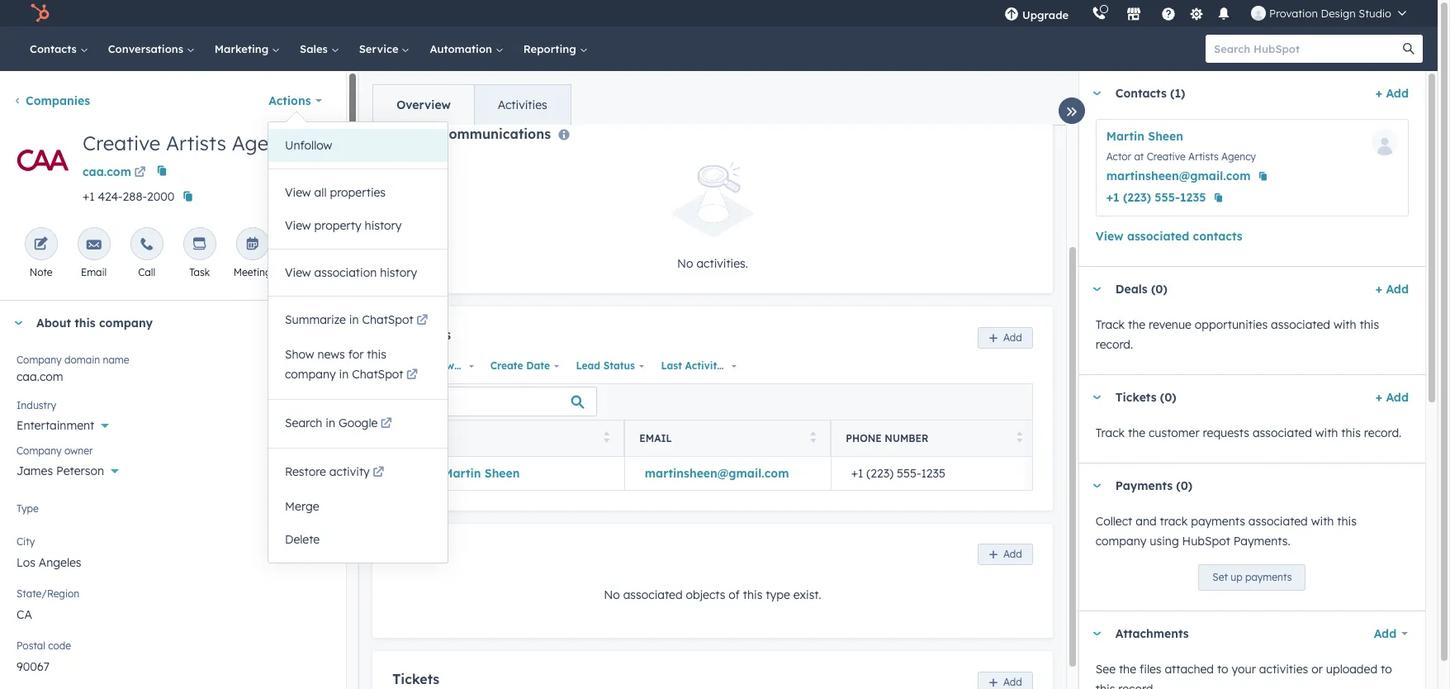 Task type: vqa. For each thing, say whether or not it's contained in the screenshot.
eighth 0 from the top
no



Task type: describe. For each thing, give the bounding box(es) containing it.
set up payments
[[1213, 571, 1293, 583]]

press to sort. image for email
[[810, 432, 817, 443]]

companies
[[26, 93, 90, 108]]

no for no associated objects of this type exist.
[[604, 588, 620, 602]]

Search search field
[[397, 387, 598, 417]]

delete
[[285, 532, 320, 547]]

caa.com link
[[83, 159, 149, 183]]

provation design studio
[[1270, 7, 1392, 20]]

provation design studio button
[[1242, 0, 1417, 26]]

provation
[[1270, 7, 1319, 20]]

restore activity
[[285, 464, 370, 479]]

status
[[604, 359, 635, 372]]

about this company
[[36, 316, 153, 330]]

attachments
[[1116, 626, 1189, 641]]

attachments button
[[1080, 611, 1357, 656]]

payments (0)
[[1116, 478, 1193, 493]]

view for view property history
[[285, 218, 311, 233]]

revenue
[[1149, 317, 1192, 332]]

0 vertical spatial +1 (223) 555-1235
[[1107, 190, 1207, 205]]

0 horizontal spatial +1
[[83, 189, 95, 204]]

(0) for tickets (0)
[[1161, 390, 1177, 405]]

1 to from the left
[[1218, 662, 1229, 677]]

add inside add popup button
[[1375, 626, 1397, 641]]

1 horizontal spatial agency
[[1222, 150, 1257, 163]]

lead status
[[576, 359, 635, 372]]

1 horizontal spatial +1
[[852, 466, 864, 481]]

or
[[1312, 662, 1324, 677]]

studio
[[1359, 7, 1392, 20]]

no activities. alert
[[393, 162, 1033, 274]]

company owner
[[17, 445, 93, 457]]

associated for opportunities
[[1272, 317, 1331, 332]]

555- inside +1 (223) 555-1235 'button'
[[1155, 190, 1181, 205]]

caret image
[[13, 321, 23, 325]]

1 horizontal spatial martin sheen
[[1107, 129, 1184, 144]]

conversations
[[108, 42, 187, 55]]

more image
[[298, 237, 313, 253]]

+1 424-288-2000
[[83, 189, 175, 204]]

summarize
[[285, 312, 346, 327]]

chatspot inside show news for this company in chatspot
[[352, 367, 404, 382]]

0 horizontal spatial martin sheen
[[443, 466, 520, 481]]

activities
[[498, 97, 548, 112]]

1 date from the left
[[527, 359, 550, 372]]

all
[[314, 185, 327, 200]]

last activity date
[[661, 359, 750, 372]]

+ add for track the customer requests associated with this record.
[[1376, 390, 1410, 405]]

help button
[[1155, 0, 1183, 26]]

of
[[729, 588, 740, 602]]

1 horizontal spatial email
[[640, 432, 672, 445]]

see the files attached to your activities or uploaded to this record.
[[1096, 662, 1393, 689]]

customer
[[1149, 426, 1200, 440]]

1 horizontal spatial martinsheen@gmail.com
[[1107, 169, 1251, 183]]

1 vertical spatial (223)
[[867, 466, 894, 481]]

the for revenue
[[1129, 317, 1146, 332]]

1 + add from the top
[[1376, 86, 1410, 101]]

no for no activities.
[[677, 256, 694, 271]]

note
[[29, 266, 53, 278]]

note image
[[34, 237, 48, 253]]

with for track the customer requests associated with this record.
[[1316, 426, 1339, 440]]

2 to from the left
[[1381, 662, 1393, 677]]

link opens in a new window image inside caa.com link
[[134, 167, 146, 179]]

contacts for contacts link
[[30, 42, 80, 55]]

1 horizontal spatial contacts
[[393, 326, 451, 343]]

contact owner button
[[393, 355, 478, 377]]

this inside "collect and track payments associated with this company using hubspot payments."
[[1338, 514, 1357, 529]]

view for view association history
[[285, 265, 311, 280]]

State/Region text field
[[17, 597, 330, 630]]

0 horizontal spatial martin sheen link
[[443, 466, 520, 481]]

last
[[661, 359, 682, 372]]

tickets (0)
[[1116, 390, 1177, 405]]

288-
[[123, 189, 147, 204]]

hubspot image
[[30, 3, 50, 23]]

task
[[189, 266, 210, 278]]

1 vertical spatial 1235
[[922, 466, 946, 481]]

recent communications
[[393, 126, 551, 142]]

state/region
[[17, 587, 79, 600]]

and
[[1136, 514, 1157, 529]]

payments.
[[1234, 534, 1291, 549]]

1 + from the top
[[1376, 86, 1383, 101]]

associated for payments
[[1249, 514, 1309, 529]]

in inside show news for this company in chatspot
[[339, 367, 349, 382]]

restore
[[285, 464, 326, 479]]

about this company button
[[0, 301, 330, 345]]

marketplaces image
[[1127, 7, 1142, 22]]

james peterson
[[17, 464, 104, 478]]

no associated objects of this type exist.
[[604, 588, 822, 602]]

communications
[[442, 126, 551, 142]]

track for track the revenue opportunities associated with this record.
[[1096, 317, 1125, 332]]

view associated contacts
[[1096, 229, 1243, 244]]

phone
[[846, 432, 882, 445]]

1 horizontal spatial creative
[[1147, 150, 1186, 163]]

property
[[314, 218, 362, 233]]

entertainment
[[17, 418, 94, 433]]

this inside dropdown button
[[75, 316, 96, 330]]

email image
[[86, 237, 101, 253]]

associated for requests
[[1253, 426, 1313, 440]]

the for files
[[1119, 662, 1137, 677]]

caa.com inside the company domain name caa.com
[[17, 369, 63, 384]]

add button for contacts
[[978, 327, 1033, 348]]

1 horizontal spatial martin sheen link
[[1107, 129, 1184, 144]]

company for company owner
[[17, 445, 62, 457]]

meeting
[[234, 266, 271, 278]]

news
[[318, 347, 345, 362]]

this inside show news for this company in chatspot
[[367, 347, 387, 362]]

view associated contacts link
[[1096, 226, 1243, 246]]

caret image for contacts
[[1093, 91, 1103, 95]]

in for google
[[326, 416, 335, 430]]

restore activity link
[[269, 455, 448, 490]]

0 horizontal spatial sheen
[[485, 466, 520, 481]]

0 horizontal spatial email
[[81, 266, 107, 278]]

actor
[[1107, 150, 1132, 163]]

company for company domain name caa.com
[[17, 354, 62, 366]]

add button for tickets
[[978, 671, 1033, 689]]

overview
[[397, 97, 451, 112]]

navigation containing overview
[[373, 84, 572, 126]]

+ add button for track the customer requests associated with this record.
[[1376, 388, 1410, 407]]

+ for track the customer requests associated with this record.
[[1376, 390, 1383, 405]]

0 horizontal spatial martinsheen@gmail.com link
[[645, 466, 789, 481]]

0 vertical spatial chatspot
[[362, 312, 414, 327]]

your
[[1232, 662, 1257, 677]]

view for view all properties
[[285, 185, 311, 200]]

0 horizontal spatial 555-
[[897, 466, 922, 481]]

at
[[1135, 150, 1145, 163]]

collect and track payments associated with this company using hubspot payments.
[[1096, 514, 1357, 549]]

opportunities
[[1195, 317, 1268, 332]]

activities
[[1260, 662, 1309, 677]]

association
[[314, 265, 377, 280]]

caret image for deals
[[1093, 287, 1103, 291]]

sales
[[300, 42, 331, 55]]

deals (0)
[[1116, 282, 1168, 297]]

+ add button for track the revenue opportunities associated with this record.
[[1376, 279, 1410, 299]]

company inside "collect and track payments associated with this company using hubspot payments."
[[1096, 534, 1147, 549]]

press to sort. image for phone number
[[1017, 432, 1023, 443]]

+1 (223) 555-1235 button
[[1107, 188, 1207, 207]]

track the revenue opportunities associated with this record.
[[1096, 317, 1380, 352]]

more
[[294, 266, 317, 278]]

marketplaces button
[[1117, 0, 1152, 26]]

notifications image
[[1217, 7, 1232, 22]]

payments inside "collect and track payments associated with this company using hubspot payments."
[[1192, 514, 1246, 529]]

code
[[48, 640, 71, 652]]

search button
[[1395, 35, 1424, 63]]

properties
[[330, 185, 386, 200]]

contacts
[[1194, 229, 1243, 244]]

upgrade image
[[1005, 7, 1020, 22]]

contact
[[398, 359, 437, 372]]

conversations link
[[98, 26, 205, 71]]

view association history
[[285, 265, 417, 280]]

424-
[[98, 189, 123, 204]]

(223) inside 'button'
[[1124, 190, 1152, 205]]

settings image
[[1189, 7, 1204, 22]]

tickets for tickets
[[393, 671, 440, 688]]

settings link
[[1187, 5, 1207, 22]]



Task type: locate. For each thing, give the bounding box(es) containing it.
help image
[[1162, 7, 1177, 22]]

City text field
[[17, 545, 330, 578]]

delete button
[[269, 523, 448, 556]]

(0) right 'deals'
[[1152, 282, 1168, 297]]

contacts down hubspot link
[[30, 42, 80, 55]]

1 horizontal spatial (223)
[[1124, 190, 1152, 205]]

the
[[1129, 317, 1146, 332], [1129, 426, 1146, 440], [1119, 662, 1137, 677]]

martin down the 'search' search box
[[443, 466, 481, 481]]

no inside no activities. alert
[[677, 256, 694, 271]]

date right create
[[527, 359, 550, 372]]

0 horizontal spatial caa.com
[[17, 369, 63, 384]]

0 horizontal spatial to
[[1218, 662, 1229, 677]]

history inside view property history link
[[365, 218, 402, 233]]

1 horizontal spatial artists
[[1189, 150, 1219, 163]]

3 press to sort. element from the left
[[1017, 432, 1023, 446]]

track inside track the revenue opportunities associated with this record.
[[1096, 317, 1125, 332]]

summarize in chatspot link
[[269, 303, 448, 338]]

chatspot
[[362, 312, 414, 327], [352, 367, 404, 382]]

0 vertical spatial company
[[99, 316, 153, 330]]

show
[[285, 347, 314, 362]]

caa.com
[[83, 164, 131, 179], [17, 369, 63, 384]]

postal
[[17, 640, 45, 652]]

in down 'for'
[[339, 367, 349, 382]]

press to sort. image
[[810, 432, 817, 443], [1017, 432, 1023, 443]]

+
[[1376, 86, 1383, 101], [1376, 282, 1383, 297], [1376, 390, 1383, 405]]

0 vertical spatial martin sheen link
[[1107, 129, 1184, 144]]

associated inside track the revenue opportunities associated with this record.
[[1272, 317, 1331, 332]]

1 vertical spatial +
[[1376, 282, 1383, 297]]

2 + from the top
[[1376, 282, 1383, 297]]

service
[[359, 42, 402, 55]]

search in google link
[[269, 407, 448, 441]]

with inside "collect and track payments associated with this company using hubspot payments."
[[1312, 514, 1335, 529]]

martin sheen link down the 'search' search box
[[443, 466, 520, 481]]

+ add for track the revenue opportunities associated with this record.
[[1376, 282, 1410, 297]]

view up 'deals'
[[1096, 229, 1124, 244]]

1 horizontal spatial no
[[677, 256, 694, 271]]

(223) down at
[[1124, 190, 1152, 205]]

link opens in a new window image inside search in google link
[[381, 415, 392, 435]]

(223) down the phone number
[[867, 466, 894, 481]]

in right search
[[326, 416, 335, 430]]

hubspot
[[1183, 534, 1231, 549]]

view left the all
[[285, 185, 311, 200]]

0 horizontal spatial +1 (223) 555-1235
[[852, 466, 946, 481]]

2 + add from the top
[[1376, 282, 1410, 297]]

caa.com up industry
[[17, 369, 63, 384]]

creative artists agency
[[83, 131, 301, 155]]

2 vertical spatial with
[[1312, 514, 1335, 529]]

2 vertical spatial add button
[[978, 671, 1033, 689]]

2 vertical spatial in
[[326, 416, 335, 430]]

history right association
[[380, 265, 417, 280]]

1 vertical spatial email
[[640, 432, 672, 445]]

(0) for deals (0)
[[1152, 282, 1168, 297]]

3 add button from the top
[[978, 671, 1033, 689]]

associated inside "collect and track payments associated with this company using hubspot payments."
[[1249, 514, 1309, 529]]

5 caret image from the top
[[1093, 632, 1103, 636]]

city
[[17, 535, 35, 548]]

caret image left tickets (0)
[[1093, 395, 1103, 399]]

creative right at
[[1147, 150, 1186, 163]]

history for view property history
[[365, 218, 402, 233]]

the for customer
[[1129, 426, 1146, 440]]

1 company from the top
[[17, 354, 62, 366]]

+1 down phone
[[852, 466, 864, 481]]

1 vertical spatial martinsheen@gmail.com link
[[645, 466, 789, 481]]

google
[[339, 416, 378, 430]]

0 vertical spatial (0)
[[1152, 282, 1168, 297]]

1 vertical spatial sheen
[[485, 466, 520, 481]]

activity
[[330, 464, 370, 479]]

0 vertical spatial no
[[677, 256, 694, 271]]

0 vertical spatial link opens in a new window image
[[134, 164, 146, 183]]

marketing link
[[205, 26, 290, 71]]

james
[[17, 464, 53, 478]]

date right activity
[[726, 359, 750, 372]]

the inside track the revenue opportunities associated with this record.
[[1129, 317, 1146, 332]]

overview link
[[374, 85, 474, 125]]

view down 'more' icon
[[285, 265, 311, 280]]

agency down contacts (1) dropdown button
[[1222, 150, 1257, 163]]

this inside see the files attached to your activities or uploaded to this record.
[[1096, 682, 1116, 689]]

agency
[[232, 131, 301, 155], [1222, 150, 1257, 163]]

0 horizontal spatial creative
[[83, 131, 160, 155]]

recent
[[393, 126, 438, 142]]

company down show
[[285, 367, 336, 382]]

caret image inside tickets (0) dropdown button
[[1093, 395, 1103, 399]]

email
[[81, 266, 107, 278], [640, 432, 672, 445]]

link opens in a new window image inside caa.com link
[[134, 164, 146, 183]]

1 vertical spatial company
[[285, 367, 336, 382]]

email down email image
[[81, 266, 107, 278]]

link opens in a new window image
[[134, 167, 146, 179], [417, 311, 428, 331], [417, 315, 428, 327], [407, 366, 418, 386], [407, 369, 418, 382], [381, 415, 392, 435], [373, 464, 384, 483], [373, 467, 384, 479]]

search in google
[[285, 416, 378, 430]]

(0) up track
[[1177, 478, 1193, 493]]

calling icon image
[[1092, 7, 1107, 21]]

no activities.
[[677, 256, 749, 271]]

history inside the view association history link
[[380, 265, 417, 280]]

payments up hubspot
[[1192, 514, 1246, 529]]

Postal code text field
[[17, 649, 330, 682]]

to left your
[[1218, 662, 1229, 677]]

caret image up collect
[[1093, 484, 1103, 488]]

0 horizontal spatial 1235
[[922, 466, 946, 481]]

2 + add button from the top
[[1376, 279, 1410, 299]]

link opens in a new window image right google
[[381, 418, 392, 430]]

industry
[[17, 399, 56, 411]]

1 + add button from the top
[[1376, 83, 1410, 103]]

service link
[[349, 26, 420, 71]]

link opens in a new window image inside search in google link
[[381, 418, 392, 430]]

merge
[[285, 499, 319, 514]]

company inside the company domain name caa.com
[[17, 354, 62, 366]]

summarize in chatspot
[[285, 312, 414, 327]]

contacts left the (1)
[[1116, 86, 1167, 101]]

caret image inside 'deals (0)' dropdown button
[[1093, 287, 1103, 291]]

company down about
[[17, 354, 62, 366]]

555- up view associated contacts
[[1155, 190, 1181, 205]]

1 vertical spatial add button
[[978, 544, 1033, 565]]

track
[[1096, 317, 1125, 332], [1096, 426, 1125, 440]]

record. for track the customer requests associated with this record.
[[1365, 426, 1402, 440]]

menu
[[993, 0, 1419, 26]]

1 vertical spatial owner
[[64, 445, 93, 457]]

2 track from the top
[[1096, 426, 1125, 440]]

(0) inside dropdown button
[[1161, 390, 1177, 405]]

+1 down actor
[[1107, 190, 1120, 205]]

2 horizontal spatial contacts
[[1116, 86, 1167, 101]]

+1 left 424-
[[83, 189, 95, 204]]

contacts (1) button
[[1080, 71, 1370, 116]]

1 horizontal spatial owner
[[440, 359, 471, 372]]

company domain name caa.com
[[17, 354, 129, 384]]

add
[[1387, 86, 1410, 101], [1387, 282, 1410, 297], [1004, 331, 1023, 343], [1387, 390, 1410, 405], [1004, 548, 1023, 560], [1375, 626, 1397, 641], [1004, 675, 1023, 688]]

view property history
[[285, 218, 402, 233]]

1 press to sort. element from the left
[[604, 432, 610, 446]]

1 horizontal spatial 1235
[[1181, 190, 1207, 205]]

track for track the customer requests associated with this record.
[[1096, 426, 1125, 440]]

sheen up actor at creative artists agency
[[1149, 129, 1184, 144]]

payments inside 'link'
[[1246, 571, 1293, 583]]

1 vertical spatial with
[[1316, 426, 1339, 440]]

1 add button from the top
[[978, 327, 1033, 348]]

sheen down the 'search' search box
[[485, 466, 520, 481]]

(0) for payments (0)
[[1177, 478, 1193, 493]]

1 horizontal spatial +1 (223) 555-1235
[[1107, 190, 1207, 205]]

caa.com up 424-
[[83, 164, 131, 179]]

0 horizontal spatial martin
[[443, 466, 481, 481]]

the left the revenue
[[1129, 317, 1146, 332]]

1 vertical spatial martin
[[443, 466, 481, 481]]

0 vertical spatial (223)
[[1124, 190, 1152, 205]]

associated right opportunities
[[1272, 317, 1331, 332]]

unfollow
[[285, 138, 332, 153]]

the down tickets (0)
[[1129, 426, 1146, 440]]

the right see
[[1119, 662, 1137, 677]]

3 + add from the top
[[1376, 390, 1410, 405]]

0 horizontal spatial press to sort. element
[[604, 432, 610, 446]]

1 vertical spatial record.
[[1365, 426, 1402, 440]]

1 vertical spatial 555-
[[897, 466, 922, 481]]

set up payments link
[[1199, 564, 1307, 591]]

1235 inside 'button'
[[1181, 190, 1207, 205]]

0 vertical spatial in
[[349, 312, 359, 327]]

martin up actor
[[1107, 129, 1145, 144]]

contacts (1)
[[1116, 86, 1186, 101]]

0 vertical spatial company
[[17, 354, 62, 366]]

associated left objects
[[624, 588, 683, 602]]

2 add button from the top
[[978, 544, 1033, 565]]

1 caret image from the top
[[1093, 91, 1103, 95]]

caret image left contacts (1)
[[1093, 91, 1103, 95]]

2 date from the left
[[726, 359, 750, 372]]

4 caret image from the top
[[1093, 484, 1103, 488]]

0 horizontal spatial agency
[[232, 131, 301, 155]]

contacts link
[[20, 26, 98, 71]]

contacts for contacts (1)
[[1116, 86, 1167, 101]]

companies link
[[13, 93, 90, 108]]

contacts inside dropdown button
[[1116, 86, 1167, 101]]

0 vertical spatial 555-
[[1155, 190, 1181, 205]]

with inside track the revenue opportunities associated with this record.
[[1334, 317, 1357, 332]]

email right press to sort. image
[[640, 432, 672, 445]]

menu containing provation design studio
[[993, 0, 1419, 26]]

+1 (223) 555-1235 down number
[[852, 466, 946, 481]]

view for view associated contacts
[[1096, 229, 1124, 244]]

contact owner
[[398, 359, 471, 372]]

to right uploaded
[[1381, 662, 1393, 677]]

upgrade
[[1023, 8, 1069, 21]]

the inside see the files attached to your activities or uploaded to this record.
[[1119, 662, 1137, 677]]

0 vertical spatial the
[[1129, 317, 1146, 332]]

555- down number
[[897, 466, 922, 481]]

0 vertical spatial add button
[[978, 327, 1033, 348]]

artists up 2000
[[166, 131, 226, 155]]

view property history link
[[269, 209, 448, 242]]

with for track the revenue opportunities associated with this record.
[[1334, 317, 1357, 332]]

add button
[[1364, 617, 1410, 650]]

1 vertical spatial track
[[1096, 426, 1125, 440]]

tickets inside dropdown button
[[1116, 390, 1157, 405]]

company inside dropdown button
[[99, 316, 153, 330]]

link opens in a new window image
[[134, 164, 146, 183], [381, 418, 392, 430]]

requests
[[1203, 426, 1250, 440]]

0 vertical spatial 1235
[[1181, 190, 1207, 205]]

caret image left 'deals'
[[1093, 287, 1103, 291]]

0 horizontal spatial martinsheen@gmail.com
[[645, 466, 789, 481]]

caret image
[[1093, 91, 1103, 95], [1093, 287, 1103, 291], [1093, 395, 1103, 399], [1093, 484, 1103, 488], [1093, 632, 1103, 636]]

1 track from the top
[[1096, 317, 1125, 332]]

0 vertical spatial sheen
[[1149, 129, 1184, 144]]

1 horizontal spatial press to sort. image
[[1017, 432, 1023, 443]]

1 vertical spatial link opens in a new window image
[[381, 418, 392, 430]]

objects
[[686, 588, 726, 602]]

history for view association history
[[380, 265, 417, 280]]

this inside track the revenue opportunities associated with this record.
[[1360, 317, 1380, 332]]

owner up peterson
[[64, 445, 93, 457]]

1 horizontal spatial caa.com
[[83, 164, 131, 179]]

0 vertical spatial + add
[[1376, 86, 1410, 101]]

company down collect
[[1096, 534, 1147, 549]]

caret image inside attachments dropdown button
[[1093, 632, 1103, 636]]

1 vertical spatial caa.com
[[17, 369, 63, 384]]

type
[[766, 588, 790, 602]]

automation link
[[420, 26, 514, 71]]

no
[[677, 256, 694, 271], [604, 588, 620, 602]]

0 horizontal spatial contacts
[[30, 42, 80, 55]]

0 horizontal spatial artists
[[166, 131, 226, 155]]

1 vertical spatial martin sheen link
[[443, 466, 520, 481]]

payments (0) button
[[1080, 464, 1403, 508]]

history down view all properties link
[[365, 218, 402, 233]]

owner right contact
[[440, 359, 471, 372]]

navigation
[[373, 84, 572, 126]]

2 caret image from the top
[[1093, 287, 1103, 291]]

0 vertical spatial martinsheen@gmail.com link
[[1107, 166, 1251, 186]]

1 vertical spatial in
[[339, 367, 349, 382]]

0 vertical spatial email
[[81, 266, 107, 278]]

tickets (0) button
[[1080, 375, 1370, 420]]

company up james
[[17, 445, 62, 457]]

0 vertical spatial record.
[[1096, 337, 1134, 352]]

1 vertical spatial +1 (223) 555-1235
[[852, 466, 946, 481]]

track down 'deals'
[[1096, 317, 1125, 332]]

1 vertical spatial + add button
[[1376, 279, 1410, 299]]

0 horizontal spatial owner
[[64, 445, 93, 457]]

martin sheen link up at
[[1107, 129, 1184, 144]]

1235
[[1181, 190, 1207, 205], [922, 466, 946, 481]]

track down tickets (0)
[[1096, 426, 1125, 440]]

with for collect and track payments associated with this company using hubspot payments.
[[1312, 514, 1335, 529]]

press to sort. image
[[604, 432, 610, 443]]

1235 down actor at creative artists agency
[[1181, 190, 1207, 205]]

track
[[1160, 514, 1188, 529]]

caret image inside payments (0) dropdown button
[[1093, 484, 1103, 488]]

associated down +1 (223) 555-1235 'button' on the right of the page
[[1128, 229, 1190, 244]]

caret image for tickets
[[1093, 395, 1103, 399]]

tickets for tickets (0)
[[1116, 390, 1157, 405]]

activities link
[[474, 85, 571, 125]]

associated right "requests"
[[1253, 426, 1313, 440]]

show news for this company in chatspot link
[[269, 338, 448, 392]]

1 horizontal spatial martin
[[1107, 129, 1145, 144]]

0 vertical spatial tickets
[[1116, 390, 1157, 405]]

1 horizontal spatial date
[[726, 359, 750, 372]]

1 horizontal spatial press to sort. element
[[810, 432, 817, 446]]

+1 (223) 555-1235 up view associated contacts
[[1107, 190, 1207, 205]]

in up 'for'
[[349, 312, 359, 327]]

+ add
[[1376, 86, 1410, 101], [1376, 282, 1410, 297], [1376, 390, 1410, 405]]

creative
[[83, 131, 160, 155], [1147, 150, 1186, 163]]

calling icon button
[[1086, 2, 1114, 24]]

+1 (223) 555-1235
[[1107, 190, 1207, 205], [852, 466, 946, 481]]

1 horizontal spatial company
[[285, 367, 336, 382]]

(0)
[[1152, 282, 1168, 297], [1161, 390, 1177, 405], [1177, 478, 1193, 493]]

using
[[1150, 534, 1180, 549]]

2 vertical spatial company
[[1096, 534, 1147, 549]]

files
[[1140, 662, 1162, 677]]

1 horizontal spatial martinsheen@gmail.com link
[[1107, 166, 1251, 186]]

0 horizontal spatial tickets
[[393, 671, 440, 688]]

3 caret image from the top
[[1093, 395, 1103, 399]]

2 horizontal spatial company
[[1096, 534, 1147, 549]]

0 vertical spatial martin sheen
[[1107, 129, 1184, 144]]

company inside show news for this company in chatspot
[[285, 367, 336, 382]]

search image
[[1404, 43, 1415, 55]]

payments right up at bottom right
[[1246, 571, 1293, 583]]

type
[[17, 502, 39, 515]]

owner inside popup button
[[440, 359, 471, 372]]

1 vertical spatial (0)
[[1161, 390, 1177, 405]]

james peterson image
[[1252, 6, 1267, 21]]

2 horizontal spatial press to sort. element
[[1017, 432, 1023, 446]]

1 horizontal spatial to
[[1381, 662, 1393, 677]]

record. for track the revenue opportunities associated with this record.
[[1096, 337, 1134, 352]]

0 horizontal spatial payments
[[1192, 514, 1246, 529]]

chatspot up 'for'
[[362, 312, 414, 327]]

2 press to sort. element from the left
[[810, 432, 817, 446]]

call image
[[139, 237, 154, 253]]

with
[[1334, 317, 1357, 332], [1316, 426, 1339, 440], [1312, 514, 1335, 529]]

Search HubSpot search field
[[1206, 35, 1409, 63]]

search
[[285, 416, 323, 430]]

record. inside track the revenue opportunities associated with this record.
[[1096, 337, 1134, 352]]

1 vertical spatial martin sheen
[[443, 466, 520, 481]]

chatspot down 'for'
[[352, 367, 404, 382]]

agency down actions
[[232, 131, 301, 155]]

task image
[[192, 237, 207, 253]]

owner for contact owner
[[440, 359, 471, 372]]

0 vertical spatial + add button
[[1376, 83, 1410, 103]]

caret image up see
[[1093, 632, 1103, 636]]

caret image for payments
[[1093, 484, 1103, 488]]

2 vertical spatial +
[[1376, 390, 1383, 405]]

martin sheen
[[1107, 129, 1184, 144], [443, 466, 520, 481]]

artists up +1 (223) 555-1235 'button' on the right of the page
[[1189, 150, 1219, 163]]

3 + from the top
[[1376, 390, 1383, 405]]

martin sheen down the 'search' search box
[[443, 466, 520, 481]]

+ for track the revenue opportunities associated with this record.
[[1376, 282, 1383, 297]]

1 vertical spatial martinsheen@gmail.com
[[645, 466, 789, 481]]

actions
[[269, 93, 311, 108]]

link opens in a new window image up 288- at left top
[[134, 164, 146, 183]]

in for chatspot
[[349, 312, 359, 327]]

view up 'more' icon
[[285, 218, 311, 233]]

1 horizontal spatial 555-
[[1155, 190, 1181, 205]]

for
[[348, 347, 364, 362]]

0 vertical spatial caa.com
[[83, 164, 131, 179]]

3 + add button from the top
[[1376, 388, 1410, 407]]

2 press to sort. image from the left
[[1017, 432, 1023, 443]]

martinsheen@gmail.com
[[1107, 169, 1251, 183], [645, 466, 789, 481]]

0 vertical spatial +
[[1376, 86, 1383, 101]]

1 press to sort. image from the left
[[810, 432, 817, 443]]

1 vertical spatial contacts
[[1116, 86, 1167, 101]]

2 vertical spatial contacts
[[393, 326, 451, 343]]

+1 inside +1 (223) 555-1235 'button'
[[1107, 190, 1120, 205]]

record. inside see the files attached to your activities or uploaded to this record.
[[1119, 682, 1156, 689]]

0 horizontal spatial link opens in a new window image
[[134, 164, 146, 183]]

1235 down number
[[922, 466, 946, 481]]

2 company from the top
[[17, 445, 62, 457]]

company up name
[[99, 316, 153, 330]]

1 vertical spatial + add
[[1376, 282, 1410, 297]]

caret image inside contacts (1) dropdown button
[[1093, 91, 1103, 95]]

edit button
[[13, 131, 73, 196]]

view association history link
[[269, 256, 448, 289]]

record.
[[1096, 337, 1134, 352], [1365, 426, 1402, 440], [1119, 682, 1156, 689]]

associated up payments.
[[1249, 514, 1309, 529]]

0 horizontal spatial (223)
[[867, 466, 894, 481]]

2 horizontal spatial +1
[[1107, 190, 1120, 205]]

creative up caa.com link
[[83, 131, 160, 155]]

postal code
[[17, 640, 71, 652]]

(0) up 'customer'
[[1161, 390, 1177, 405]]

1 vertical spatial history
[[380, 265, 417, 280]]

+ add button
[[1376, 83, 1410, 103], [1376, 279, 1410, 299], [1376, 388, 1410, 407]]

contacts up contact
[[393, 326, 451, 343]]

owner for company owner
[[64, 445, 93, 457]]

0 vertical spatial payments
[[1192, 514, 1246, 529]]

about
[[36, 316, 71, 330]]

press to sort. element
[[604, 432, 610, 446], [810, 432, 817, 446], [1017, 432, 1023, 446]]

track the customer requests associated with this record.
[[1096, 426, 1402, 440]]

james peterson button
[[17, 454, 330, 482]]

press to sort. element for phone number
[[1017, 432, 1023, 446]]

1 horizontal spatial payments
[[1246, 571, 1293, 583]]

1 vertical spatial chatspot
[[352, 367, 404, 382]]

555-
[[1155, 190, 1181, 205], [897, 466, 922, 481]]

martin sheen up at
[[1107, 129, 1184, 144]]

meeting image
[[245, 237, 260, 253]]

press to sort. element for email
[[810, 432, 817, 446]]

0 vertical spatial contacts
[[30, 42, 80, 55]]



